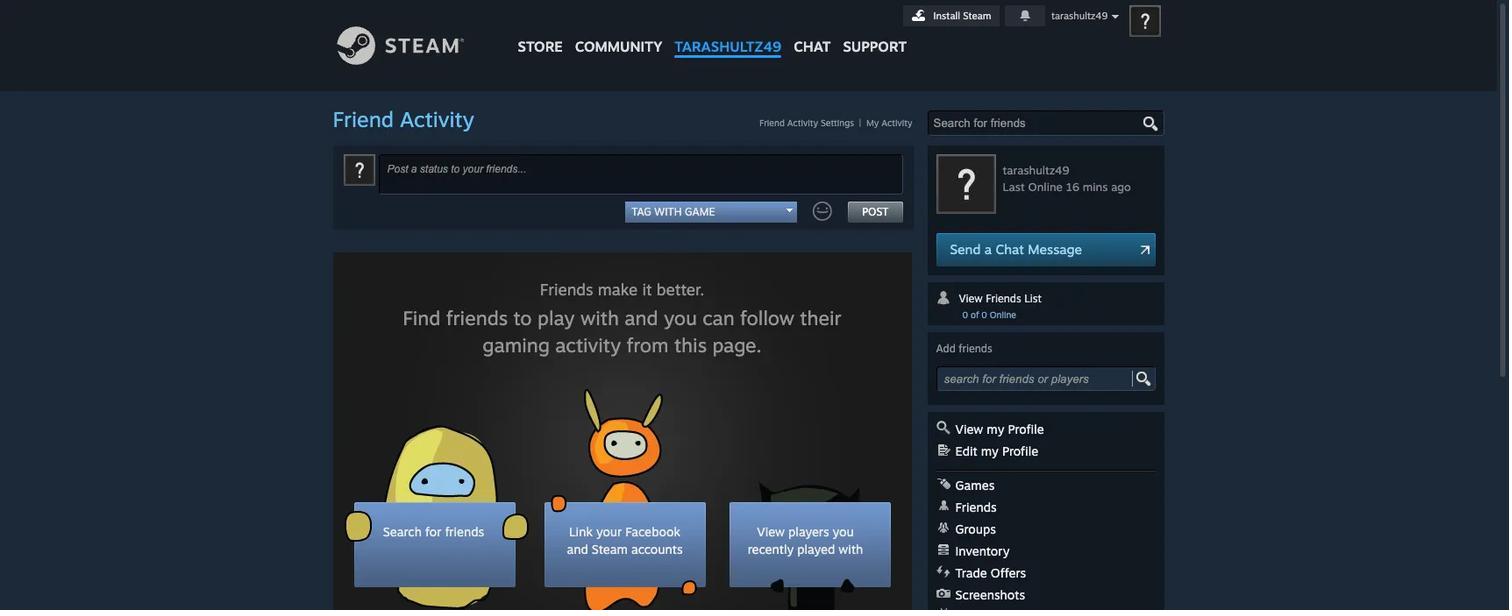 Task type: describe. For each thing, give the bounding box(es) containing it.
search for friends link
[[368, 524, 500, 594]]

online inside view friends list 0 of 0 online
[[990, 310, 1017, 320]]

my for view
[[987, 422, 1005, 437]]

search
[[383, 525, 422, 539]]

facebook
[[626, 525, 681, 539]]

0 vertical spatial chat
[[794, 38, 831, 55]]

players
[[789, 525, 829, 539]]

to
[[514, 306, 532, 330]]

1 horizontal spatial tarashultz49 link
[[1003, 163, 1070, 177]]

edit
[[956, 444, 978, 459]]

link your facebook and steam accounts link
[[559, 524, 691, 594]]

better.
[[657, 280, 705, 299]]

message
[[1028, 241, 1082, 258]]

played
[[798, 542, 835, 557]]

link
[[569, 525, 593, 539]]

0 vertical spatial tarashultz49 link
[[669, 0, 788, 64]]

friends inside view friends list 0 of 0 online
[[986, 292, 1022, 305]]

view my profile link
[[936, 418, 1044, 437]]

steam inside the link your facebook and steam accounts
[[592, 542, 628, 557]]

chat link
[[788, 0, 837, 60]]

tarashultz49 inside tarashultz49 last online 16 mins ago
[[1003, 163, 1070, 177]]

friend activity settings | my activity
[[760, 118, 913, 128]]

page.
[[713, 333, 762, 357]]

0 vertical spatial tarashultz49
[[1052, 10, 1108, 22]]

install
[[934, 10, 961, 22]]

add
[[936, 342, 956, 355]]

1 vertical spatial tarashultz49
[[675, 38, 782, 55]]

offers
[[991, 566, 1026, 581]]

profile for edit my profile
[[1003, 444, 1039, 459]]

view players you recently played with
[[748, 525, 863, 557]]

it
[[642, 280, 652, 299]]

games
[[956, 478, 995, 493]]

make
[[598, 280, 638, 299]]

friend activity settings link
[[760, 118, 857, 128]]

with inside view players you recently played with
[[839, 542, 863, 557]]

their
[[800, 306, 842, 330]]

tarashultz49 last online 16 mins ago
[[1003, 163, 1131, 194]]

1 horizontal spatial steam
[[963, 10, 992, 22]]

groups link
[[936, 518, 996, 537]]

friends for friends make it better. find friends to play with and you can follow their gaming activity from this page.
[[540, 280, 594, 299]]

send
[[950, 241, 981, 258]]

view my profile
[[956, 422, 1044, 437]]

activity
[[555, 333, 621, 357]]

view players you recently played with link
[[740, 524, 871, 594]]

inventory link
[[936, 540, 1010, 559]]

and inside the link your facebook and steam accounts
[[567, 542, 588, 557]]

list
[[1025, 292, 1042, 305]]

community
[[575, 38, 663, 55]]

play
[[538, 306, 575, 330]]

groups
[[956, 522, 996, 537]]

view friends list 0 of 0 online
[[959, 292, 1042, 320]]

ago
[[1112, 180, 1131, 194]]

search for friends
[[383, 525, 484, 539]]

and inside friends make it better. find friends to play with and you can follow their gaming activity from this page.
[[625, 306, 658, 330]]

my
[[867, 118, 879, 128]]

game
[[685, 205, 715, 218]]

recently
[[748, 542, 794, 557]]



Task type: locate. For each thing, give the bounding box(es) containing it.
profile
[[1008, 422, 1044, 437], [1003, 444, 1039, 459]]

with
[[655, 205, 682, 218]]

my right the edit
[[981, 444, 999, 459]]

online left 16
[[1029, 180, 1063, 194]]

0 vertical spatial steam
[[963, 10, 992, 22]]

2 vertical spatial view
[[757, 525, 785, 539]]

profile for view my profile
[[1008, 422, 1044, 437]]

online inside tarashultz49 last online 16 mins ago
[[1029, 180, 1063, 194]]

friends right the for
[[445, 525, 484, 539]]

of
[[971, 310, 979, 320]]

community link
[[569, 0, 669, 64]]

1 horizontal spatial and
[[625, 306, 658, 330]]

my up edit my profile link
[[987, 422, 1005, 437]]

view
[[959, 292, 983, 305], [956, 422, 984, 437], [757, 525, 785, 539]]

0 vertical spatial with
[[581, 306, 619, 330]]

with inside friends make it better. find friends to play with and you can follow their gaming activity from this page.
[[581, 306, 619, 330]]

1 horizontal spatial chat
[[996, 241, 1024, 258]]

follow
[[740, 306, 795, 330]]

friend activity
[[333, 106, 474, 132]]

can
[[703, 306, 735, 330]]

edit my profile
[[956, 444, 1039, 459]]

install steam
[[934, 10, 992, 22]]

1 vertical spatial chat
[[996, 241, 1024, 258]]

last
[[1003, 180, 1025, 194]]

support link
[[837, 0, 913, 60]]

games link
[[936, 475, 995, 493]]

add friends
[[936, 342, 993, 355]]

tarashultz49
[[1052, 10, 1108, 22], [675, 38, 782, 55], [1003, 163, 1070, 177]]

None text field
[[943, 369, 1160, 389]]

install steam link
[[903, 5, 1000, 26]]

chat right a
[[996, 241, 1024, 258]]

and down "link"
[[567, 542, 588, 557]]

1 vertical spatial you
[[833, 525, 854, 539]]

and up from
[[625, 306, 658, 330]]

and
[[625, 306, 658, 330], [567, 542, 588, 557]]

you inside friends make it better. find friends to play with and you can follow their gaming activity from this page.
[[664, 306, 697, 330]]

view for friends
[[959, 292, 983, 305]]

friends up 'play' on the bottom left of page
[[540, 280, 594, 299]]

0 horizontal spatial with
[[581, 306, 619, 330]]

2 vertical spatial tarashultz49
[[1003, 163, 1070, 177]]

trade offers link
[[936, 562, 1026, 581]]

tarashultz49 link
[[669, 0, 788, 64], [1003, 163, 1070, 177]]

0 left of
[[963, 310, 968, 320]]

view for my
[[956, 422, 984, 437]]

tag
[[632, 205, 652, 218]]

steam right the install
[[963, 10, 992, 22]]

None text field
[[934, 117, 1120, 130]]

profile up edit my profile on the right of the page
[[1008, 422, 1044, 437]]

16
[[1066, 180, 1080, 194]]

0 right of
[[982, 310, 988, 320]]

2 horizontal spatial activity
[[882, 118, 913, 128]]

0 horizontal spatial 0
[[963, 310, 968, 320]]

0 horizontal spatial friend
[[333, 106, 394, 132]]

link your facebook and steam accounts
[[567, 525, 683, 557]]

friend for friend activity settings | my activity
[[760, 118, 785, 128]]

1 vertical spatial profile
[[1003, 444, 1039, 459]]

activity for friend activity
[[400, 106, 474, 132]]

this
[[674, 333, 707, 357]]

friends left list
[[986, 292, 1022, 305]]

2 vertical spatial friends
[[445, 525, 484, 539]]

screenshots link
[[936, 584, 1026, 603]]

1 horizontal spatial 0
[[982, 310, 988, 320]]

your
[[596, 525, 622, 539]]

view for players
[[757, 525, 785, 539]]

with right 'played'
[[839, 542, 863, 557]]

friends up groups
[[956, 500, 997, 515]]

trade offers
[[956, 566, 1026, 581]]

mins
[[1083, 180, 1108, 194]]

inventory
[[956, 544, 1010, 559]]

support
[[843, 38, 907, 55]]

1 horizontal spatial you
[[833, 525, 854, 539]]

chat left support
[[794, 38, 831, 55]]

1 vertical spatial and
[[567, 542, 588, 557]]

steam
[[963, 10, 992, 22], [592, 542, 628, 557]]

you
[[664, 306, 697, 330], [833, 525, 854, 539]]

you inside view players you recently played with
[[833, 525, 854, 539]]

my for edit
[[981, 444, 999, 459]]

0 vertical spatial and
[[625, 306, 658, 330]]

0 horizontal spatial tarashultz49 link
[[669, 0, 788, 64]]

0 vertical spatial my
[[987, 422, 1005, 437]]

friends link
[[936, 496, 997, 515]]

None image field
[[1140, 116, 1160, 132], [1132, 371, 1153, 387], [1140, 116, 1160, 132], [1132, 371, 1153, 387]]

0 horizontal spatial steam
[[592, 542, 628, 557]]

friends right add
[[959, 342, 993, 355]]

1 horizontal spatial online
[[1029, 180, 1063, 194]]

store
[[518, 38, 563, 55]]

friends for friends
[[956, 500, 997, 515]]

trade
[[956, 566, 987, 581]]

1 horizontal spatial with
[[839, 542, 863, 557]]

Post a status to your friends... text field
[[386, 161, 900, 182]]

chat
[[794, 38, 831, 55], [996, 241, 1024, 258]]

post
[[862, 205, 889, 218]]

screenshots
[[956, 588, 1026, 603]]

settings
[[821, 118, 854, 128]]

2 0 from the left
[[982, 310, 988, 320]]

friend for friend activity
[[333, 106, 394, 132]]

online
[[1029, 180, 1063, 194], [990, 310, 1017, 320]]

1 vertical spatial steam
[[592, 542, 628, 557]]

accounts
[[632, 542, 683, 557]]

send a chat message
[[950, 241, 1082, 258]]

1 horizontal spatial activity
[[788, 118, 819, 128]]

1 horizontal spatial friend
[[760, 118, 785, 128]]

friends make it better. find friends to play with and you can follow their gaming activity from this page.
[[403, 280, 842, 357]]

friends
[[540, 280, 594, 299], [986, 292, 1022, 305], [956, 500, 997, 515]]

activity
[[400, 106, 474, 132], [788, 118, 819, 128], [882, 118, 913, 128]]

1 vertical spatial tarashultz49 link
[[1003, 163, 1070, 177]]

friends inside friends make it better. find friends to play with and you can follow their gaming activity from this page.
[[446, 306, 508, 330]]

friends left to
[[446, 306, 508, 330]]

tag with game
[[632, 205, 715, 218]]

0 horizontal spatial activity
[[400, 106, 474, 132]]

0
[[963, 310, 968, 320], [982, 310, 988, 320]]

1 vertical spatial view
[[956, 422, 984, 437]]

1 0 from the left
[[963, 310, 968, 320]]

my activity link
[[867, 118, 913, 128]]

|
[[859, 118, 862, 128]]

you down better.
[[664, 306, 697, 330]]

0 vertical spatial friends
[[446, 306, 508, 330]]

with up activity
[[581, 306, 619, 330]]

friends
[[446, 306, 508, 330], [959, 342, 993, 355], [445, 525, 484, 539]]

view inside view friends list 0 of 0 online
[[959, 292, 983, 305]]

0 vertical spatial you
[[664, 306, 697, 330]]

0 horizontal spatial you
[[664, 306, 697, 330]]

0 horizontal spatial online
[[990, 310, 1017, 320]]

0 vertical spatial profile
[[1008, 422, 1044, 437]]

0 horizontal spatial and
[[567, 542, 588, 557]]

view up the edit
[[956, 422, 984, 437]]

edit my profile link
[[936, 440, 1039, 459]]

you up 'played'
[[833, 525, 854, 539]]

view up recently
[[757, 525, 785, 539]]

friends inside friends make it better. find friends to play with and you can follow their gaming activity from this page.
[[540, 280, 594, 299]]

0 vertical spatial online
[[1029, 180, 1063, 194]]

1 vertical spatial online
[[990, 310, 1017, 320]]

steam down your
[[592, 542, 628, 557]]

view inside view players you recently played with
[[757, 525, 785, 539]]

0 horizontal spatial chat
[[794, 38, 831, 55]]

store link
[[512, 0, 569, 64]]

friend
[[333, 106, 394, 132], [760, 118, 785, 128]]

my
[[987, 422, 1005, 437], [981, 444, 999, 459]]

view up of
[[959, 292, 983, 305]]

1 vertical spatial my
[[981, 444, 999, 459]]

find
[[403, 306, 441, 330]]

profile down view my profile
[[1003, 444, 1039, 459]]

1 vertical spatial with
[[839, 542, 863, 557]]

activity for friend activity settings | my activity
[[788, 118, 819, 128]]

gaming
[[483, 333, 550, 357]]

a
[[985, 241, 992, 258]]

for
[[425, 525, 442, 539]]

from
[[627, 333, 669, 357]]

online right of
[[990, 310, 1017, 320]]

0 vertical spatial view
[[959, 292, 983, 305]]

1 vertical spatial friends
[[959, 342, 993, 355]]

with
[[581, 306, 619, 330], [839, 542, 863, 557]]



Task type: vqa. For each thing, say whether or not it's contained in the screenshot.
View my Profile's "Profile"
yes



